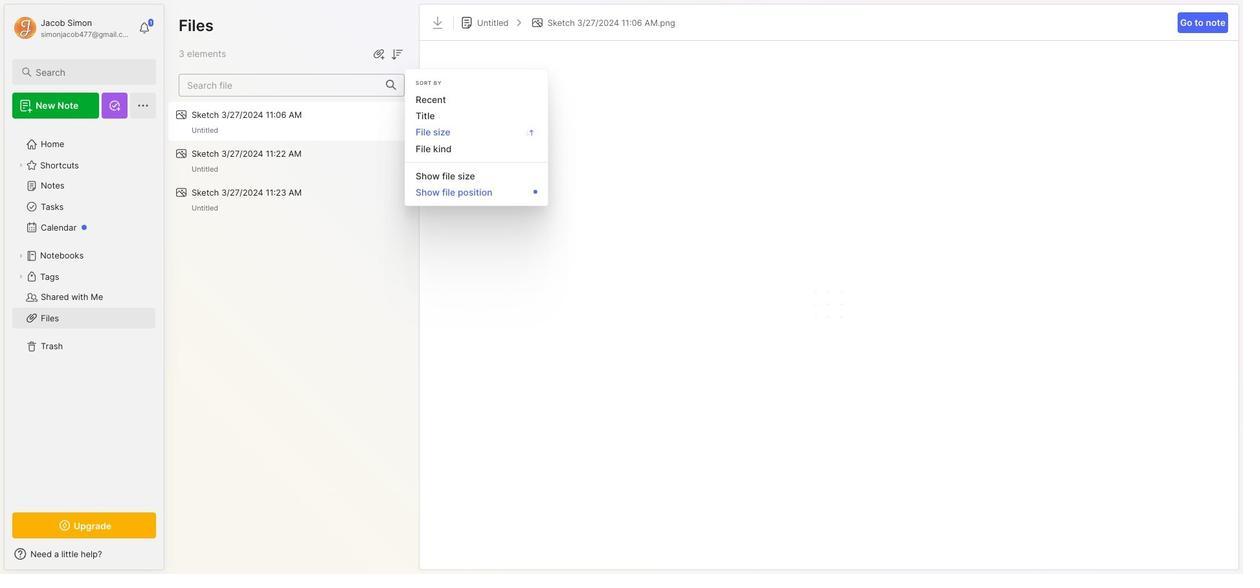 Task type: vqa. For each thing, say whether or not it's contained in the screenshot.
bottommost "Always"
no



Task type: locate. For each thing, give the bounding box(es) containing it.
vhjsd field
[[389, 45, 405, 62]]

dropdown list menu
[[406, 74, 548, 200]]

tree
[[5, 126, 164, 501]]

WHAT'S NEW field
[[5, 544, 164, 564]]

preview image
[[810, 54, 849, 557]]

None search field
[[36, 64, 144, 80]]

click to collapse image
[[164, 550, 173, 566]]

expand tags image
[[17, 273, 25, 281]]



Task type: describe. For each thing, give the bounding box(es) containing it.
Search text field
[[36, 66, 144, 78]]

expand notebooks image
[[17, 252, 25, 260]]

main element
[[0, 0, 168, 574]]

none search field inside main element
[[36, 64, 144, 80]]

tree inside main element
[[5, 126, 164, 501]]

Account field
[[12, 15, 132, 41]]

Search file text field
[[179, 74, 378, 96]]



